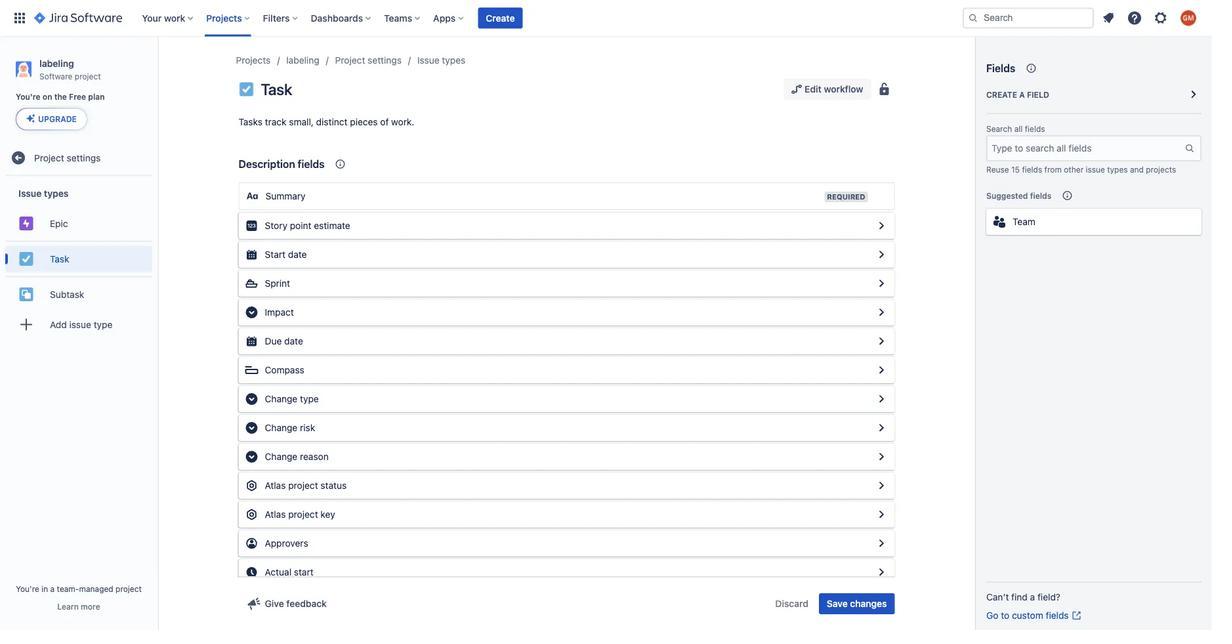 Task type: vqa. For each thing, say whether or not it's contained in the screenshot.
right 'Team'
no



Task type: describe. For each thing, give the bounding box(es) containing it.
a for can't find a field?
[[1030, 592, 1035, 603]]

sidebar navigation image
[[143, 53, 172, 79]]

start date
[[265, 249, 307, 260]]

labeling for labeling
[[286, 55, 319, 66]]

create for create
[[486, 12, 515, 23]]

your work button
[[138, 8, 198, 29]]

distinct
[[316, 117, 348, 127]]

atlas project status
[[265, 480, 347, 491]]

give feedback button
[[239, 593, 335, 614]]

task group
[[5, 241, 152, 276]]

start date button
[[239, 242, 895, 268]]

1 horizontal spatial issue
[[1086, 165, 1105, 174]]

compass button
[[239, 357, 895, 383]]

due
[[265, 336, 282, 347]]

1 horizontal spatial project settings
[[335, 55, 402, 66]]

description fields
[[239, 158, 325, 170]]

1 vertical spatial types
[[1108, 165, 1128, 174]]

1 vertical spatial settings
[[67, 152, 101, 163]]

story
[[265, 220, 288, 231]]

projects button
[[202, 8, 255, 29]]

fields right all
[[1025, 124, 1046, 134]]

atlas project key
[[265, 509, 335, 520]]

change type button
[[239, 386, 895, 412]]

fields right '15' in the top of the page
[[1022, 165, 1043, 174]]

change for change risk
[[265, 422, 298, 433]]

more
[[81, 602, 100, 611]]

project right managed
[[116, 584, 142, 593]]

teams
[[384, 12, 412, 23]]

sprint button
[[239, 270, 895, 297]]

field?
[[1038, 592, 1061, 603]]

labeling for labeling software project
[[39, 58, 74, 69]]

add issue type
[[50, 319, 113, 330]]

appswitcher icon image
[[12, 10, 28, 26]]

risk
[[300, 422, 315, 433]]

other
[[1064, 165, 1084, 174]]

fields left this link will be opened in a new tab image
[[1046, 610, 1069, 621]]

0 horizontal spatial project settings link
[[5, 145, 152, 171]]

track
[[265, 117, 287, 127]]

edit
[[805, 84, 822, 95]]

create for create a field
[[987, 90, 1018, 99]]

due date button
[[239, 328, 895, 355]]

open field configuration image for sprint
[[874, 276, 890, 291]]

the
[[54, 92, 67, 102]]

projects for the projects dropdown button
[[206, 12, 242, 23]]

workflow
[[824, 84, 864, 95]]

open field configuration image for change reason
[[874, 449, 890, 465]]

search all fields
[[987, 124, 1046, 134]]

epic link
[[5, 210, 152, 237]]

group containing issue types
[[5, 176, 152, 346]]

1 horizontal spatial a
[[1020, 90, 1025, 99]]

go to custom fields
[[987, 610, 1069, 621]]

learn more button
[[57, 601, 100, 612]]

upgrade
[[38, 114, 77, 124]]

dashboards
[[311, 12, 363, 23]]

compass
[[265, 365, 304, 376]]

atlas for atlas project key
[[265, 509, 286, 520]]

to
[[1001, 610, 1010, 621]]

subtask
[[50, 289, 84, 300]]

open field configuration image for actual start
[[874, 565, 890, 580]]

managed
[[79, 584, 113, 593]]

atlas project status button
[[239, 473, 895, 499]]

team-
[[57, 584, 79, 593]]

you're on the free plan
[[16, 92, 105, 102]]

team button
[[987, 209, 1202, 235]]

issue for issue types link
[[418, 55, 440, 66]]

fields left more information about the suggested fields icon
[[1031, 191, 1052, 200]]

sprint
[[265, 278, 290, 289]]

can't find a field?
[[987, 592, 1061, 603]]

more information about the suggested fields image
[[1060, 188, 1076, 204]]

issue types for group containing issue types
[[18, 188, 69, 199]]

open field configuration image for change risk
[[874, 420, 890, 436]]

add issue type image
[[18, 317, 34, 332]]

15
[[1012, 165, 1020, 174]]

reason
[[300, 451, 329, 462]]

your profile and settings image
[[1181, 10, 1197, 26]]

team
[[1013, 216, 1036, 227]]

atlas project key button
[[239, 502, 895, 528]]

types for issue types link
[[442, 55, 466, 66]]

more information about the fields image
[[1024, 60, 1039, 76]]

actual
[[265, 567, 292, 578]]

suggested fields
[[987, 191, 1052, 200]]

task link
[[5, 246, 152, 272]]

project inside atlas project key button
[[288, 509, 318, 520]]

notifications image
[[1101, 10, 1117, 26]]

a for you're in a team-managed project
[[50, 584, 55, 593]]

more information about the context fields image
[[333, 156, 348, 172]]

you're for you're in a team-managed project
[[16, 584, 39, 593]]

open field configuration image for approvers
[[874, 536, 890, 551]]

work.
[[391, 117, 414, 127]]

discard
[[776, 598, 809, 609]]

1 vertical spatial project settings
[[34, 152, 101, 163]]

start
[[294, 567, 314, 578]]

date for start date
[[288, 249, 307, 260]]

impact button
[[239, 299, 895, 326]]

save changes button
[[819, 593, 895, 614]]

find
[[1012, 592, 1028, 603]]

open field configuration image for story point estimate
[[874, 218, 890, 234]]

dashboards button
[[307, 8, 376, 29]]

tasks
[[239, 117, 263, 127]]

edit workflow
[[805, 84, 864, 95]]

required
[[827, 193, 866, 201]]

pieces
[[350, 117, 378, 127]]

apps
[[433, 12, 456, 23]]

due date
[[265, 336, 303, 347]]

filters
[[263, 12, 290, 23]]

1 vertical spatial project
[[34, 152, 64, 163]]

projects
[[1146, 165, 1177, 174]]

you're for you're on the free plan
[[16, 92, 40, 102]]



Task type: locate. For each thing, give the bounding box(es) containing it.
types
[[442, 55, 466, 66], [1108, 165, 1128, 174], [44, 188, 69, 199]]

issue right other
[[1086, 165, 1105, 174]]

0 horizontal spatial create
[[486, 12, 515, 23]]

0 horizontal spatial labeling
[[39, 58, 74, 69]]

1 vertical spatial you're
[[16, 584, 39, 593]]

you're left in at bottom
[[16, 584, 39, 593]]

you're
[[16, 92, 40, 102], [16, 584, 39, 593]]

open field configuration image inside "change risk" button
[[874, 420, 890, 436]]

change down change risk
[[265, 451, 298, 462]]

open field configuration image inside change reason button
[[874, 449, 890, 465]]

summary
[[266, 191, 306, 202]]

software
[[39, 71, 72, 81]]

custom
[[1012, 610, 1044, 621]]

7 open field configuration image from the top
[[874, 536, 890, 551]]

5 open field configuration image from the top
[[874, 507, 890, 523]]

1 horizontal spatial type
[[300, 394, 319, 404]]

project up atlas project key at bottom left
[[288, 480, 318, 491]]

changes
[[850, 598, 887, 609]]

0 vertical spatial type
[[94, 319, 113, 330]]

project settings link down dashboards popup button
[[335, 53, 402, 68]]

feedback
[[287, 598, 327, 609]]

settings
[[368, 55, 402, 66], [67, 152, 101, 163]]

issue for group containing issue types
[[18, 188, 42, 199]]

create down fields
[[987, 90, 1018, 99]]

settings down "upgrade"
[[67, 152, 101, 163]]

issue types inside group
[[18, 188, 69, 199]]

point
[[290, 220, 312, 231]]

1 vertical spatial create
[[987, 90, 1018, 99]]

0 horizontal spatial a
[[50, 584, 55, 593]]

types inside group
[[44, 188, 69, 199]]

all
[[1015, 124, 1023, 134]]

1 vertical spatial atlas
[[265, 509, 286, 520]]

1 vertical spatial date
[[284, 336, 303, 347]]

your
[[142, 12, 162, 23]]

labeling down filters popup button
[[286, 55, 319, 66]]

actual start button
[[239, 559, 895, 586]]

field
[[1027, 90, 1050, 99]]

jira software image
[[34, 10, 122, 26], [34, 10, 122, 26]]

0 vertical spatial project
[[335, 55, 365, 66]]

a left field
[[1020, 90, 1025, 99]]

project left key
[[288, 509, 318, 520]]

teams button
[[380, 8, 426, 29]]

1 horizontal spatial create
[[987, 90, 1018, 99]]

you're left on at left top
[[16, 92, 40, 102]]

1 vertical spatial task
[[50, 253, 69, 264]]

primary element
[[8, 0, 963, 36]]

change reason button
[[239, 444, 895, 470]]

0 vertical spatial projects
[[206, 12, 242, 23]]

open field configuration image inside actual start button
[[874, 565, 890, 580]]

edit workflow button
[[784, 79, 872, 100]]

types left and
[[1108, 165, 1128, 174]]

0 horizontal spatial issue
[[69, 319, 91, 330]]

0 vertical spatial issue
[[418, 55, 440, 66]]

1 you're from the top
[[16, 92, 40, 102]]

task down epic
[[50, 253, 69, 264]]

0 horizontal spatial task
[[50, 253, 69, 264]]

change
[[265, 394, 298, 404], [265, 422, 298, 433], [265, 451, 298, 462]]

a right in at bottom
[[50, 584, 55, 593]]

0 vertical spatial create
[[486, 12, 515, 23]]

project down upgrade button
[[34, 152, 64, 163]]

issue
[[418, 55, 440, 66], [18, 188, 42, 199]]

project settings down "upgrade"
[[34, 152, 101, 163]]

open field configuration image for atlas project status
[[874, 478, 890, 494]]

open field configuration image for due date
[[874, 334, 890, 349]]

6 open field configuration image from the top
[[874, 449, 890, 465]]

start
[[265, 249, 286, 260]]

1 vertical spatial type
[[300, 394, 319, 404]]

in
[[42, 584, 48, 593]]

settings image
[[1153, 10, 1169, 26]]

0 horizontal spatial project settings
[[34, 152, 101, 163]]

project down dashboards popup button
[[335, 55, 365, 66]]

type up risk
[[300, 394, 319, 404]]

0 horizontal spatial type
[[94, 319, 113, 330]]

0 vertical spatial issue types
[[418, 55, 466, 66]]

save
[[827, 598, 848, 609]]

Search field
[[963, 8, 1094, 29]]

2 open field configuration image from the top
[[874, 276, 890, 291]]

0 horizontal spatial issue
[[18, 188, 42, 199]]

approvers
[[265, 538, 308, 549]]

open field configuration image inside atlas project status button
[[874, 478, 890, 494]]

1 vertical spatial change
[[265, 422, 298, 433]]

open field configuration image for change type
[[874, 391, 890, 407]]

project settings
[[335, 55, 402, 66], [34, 152, 101, 163]]

open field configuration image inside impact "button"
[[874, 305, 890, 320]]

filters button
[[259, 8, 303, 29]]

give
[[265, 598, 284, 609]]

upgrade button
[[16, 109, 87, 130]]

0 vertical spatial project settings
[[335, 55, 402, 66]]

issue types up epic
[[18, 188, 69, 199]]

issue inside button
[[69, 319, 91, 330]]

1 horizontal spatial issue
[[418, 55, 440, 66]]

3 open field configuration image from the top
[[874, 362, 890, 378]]

0 vertical spatial atlas
[[265, 480, 286, 491]]

discard button
[[768, 593, 817, 614]]

atlas inside atlas project key button
[[265, 509, 286, 520]]

project settings down dashboards popup button
[[335, 55, 402, 66]]

0 horizontal spatial settings
[[67, 152, 101, 163]]

projects up issue type icon
[[236, 55, 271, 66]]

0 vertical spatial you're
[[16, 92, 40, 102]]

group
[[5, 176, 152, 346]]

3 open field configuration image from the top
[[874, 334, 890, 349]]

projects inside dropdown button
[[206, 12, 242, 23]]

go
[[987, 610, 999, 621]]

1 horizontal spatial task
[[261, 80, 292, 98]]

description
[[239, 158, 295, 170]]

types for group containing issue types
[[44, 188, 69, 199]]

1 horizontal spatial types
[[442, 55, 466, 66]]

fields
[[987, 62, 1016, 75]]

banner
[[0, 0, 1213, 37]]

projects right work
[[206, 12, 242, 23]]

create button
[[478, 8, 523, 29]]

actual start
[[265, 567, 314, 578]]

2 horizontal spatial types
[[1108, 165, 1128, 174]]

4 open field configuration image from the top
[[874, 478, 890, 494]]

1 vertical spatial project settings link
[[5, 145, 152, 171]]

and
[[1130, 165, 1144, 174]]

0 vertical spatial date
[[288, 249, 307, 260]]

key
[[321, 509, 335, 520]]

1 vertical spatial issue
[[69, 319, 91, 330]]

projects link
[[236, 53, 271, 68]]

open field configuration image
[[874, 247, 890, 263], [874, 276, 890, 291], [874, 362, 890, 378], [874, 391, 890, 407], [874, 420, 890, 436], [874, 449, 890, 465], [874, 536, 890, 551]]

issue types for issue types link
[[418, 55, 466, 66]]

atlas down the change reason on the left
[[265, 480, 286, 491]]

4 open field configuration image from the top
[[874, 391, 890, 407]]

subtask link
[[5, 281, 152, 307]]

project inside labeling software project
[[75, 71, 101, 81]]

labeling
[[286, 55, 319, 66], [39, 58, 74, 69]]

project settings link down "upgrade"
[[5, 145, 152, 171]]

on
[[43, 92, 52, 102]]

add
[[50, 319, 67, 330]]

2 change from the top
[[265, 422, 298, 433]]

open field configuration image
[[874, 218, 890, 234], [874, 305, 890, 320], [874, 334, 890, 349], [874, 478, 890, 494], [874, 507, 890, 523], [874, 565, 890, 580]]

issue types
[[418, 55, 466, 66], [18, 188, 69, 199]]

save changes
[[827, 598, 887, 609]]

change risk button
[[239, 415, 895, 441]]

approvers button
[[239, 530, 895, 557]]

open field configuration image inside atlas project key button
[[874, 507, 890, 523]]

1 horizontal spatial settings
[[368, 55, 402, 66]]

task
[[261, 80, 292, 98], [50, 253, 69, 264]]

your work
[[142, 12, 185, 23]]

0 horizontal spatial project
[[34, 152, 64, 163]]

2 open field configuration image from the top
[[874, 305, 890, 320]]

change for change reason
[[265, 451, 298, 462]]

labeling up software
[[39, 58, 74, 69]]

0 horizontal spatial types
[[44, 188, 69, 199]]

epic
[[50, 218, 68, 229]]

create right apps dropdown button
[[486, 12, 515, 23]]

no restrictions image
[[877, 81, 893, 97]]

apps button
[[429, 8, 469, 29]]

reuse
[[987, 165, 1009, 174]]

types down apps dropdown button
[[442, 55, 466, 66]]

create a field
[[987, 90, 1050, 99]]

2 you're from the top
[[16, 584, 39, 593]]

project up the plan
[[75, 71, 101, 81]]

0 vertical spatial issue
[[1086, 165, 1105, 174]]

open field configuration image inside approvers button
[[874, 536, 890, 551]]

change down compass
[[265, 394, 298, 404]]

search image
[[968, 13, 979, 23]]

give feedback
[[265, 598, 327, 609]]

0 vertical spatial types
[[442, 55, 466, 66]]

1 vertical spatial issue
[[18, 188, 42, 199]]

atlas inside atlas project status button
[[265, 480, 286, 491]]

3 change from the top
[[265, 451, 298, 462]]

a right find
[[1030, 592, 1035, 603]]

create inside button
[[486, 12, 515, 23]]

atlas up approvers
[[265, 509, 286, 520]]

change left risk
[[265, 422, 298, 433]]

1 open field configuration image from the top
[[874, 218, 890, 234]]

0 vertical spatial task
[[261, 80, 292, 98]]

issue right add
[[69, 319, 91, 330]]

this link will be opened in a new tab image
[[1072, 611, 1082, 621]]

labeling software project
[[39, 58, 101, 81]]

1 vertical spatial issue types
[[18, 188, 69, 199]]

open field configuration image inside start date button
[[874, 247, 890, 263]]

story point estimate button
[[239, 213, 895, 239]]

0 vertical spatial change
[[265, 394, 298, 404]]

help image
[[1127, 10, 1143, 26]]

issue type icon image
[[239, 81, 254, 97]]

2 horizontal spatial a
[[1030, 592, 1035, 603]]

0 vertical spatial project settings link
[[335, 53, 402, 68]]

5 open field configuration image from the top
[[874, 420, 890, 436]]

fields left more information about the context fields image
[[298, 158, 325, 170]]

date for due date
[[284, 336, 303, 347]]

projects for projects link
[[236, 55, 271, 66]]

6 open field configuration image from the top
[[874, 565, 890, 580]]

change type
[[265, 394, 319, 404]]

go to custom fields link
[[987, 609, 1082, 622]]

date right "due" at the bottom left
[[284, 336, 303, 347]]

settings down teams
[[368, 55, 402, 66]]

open field configuration image inside compass button
[[874, 362, 890, 378]]

labeling inside labeling software project
[[39, 58, 74, 69]]

date right start
[[288, 249, 307, 260]]

type down subtask link
[[94, 319, 113, 330]]

1 horizontal spatial project settings link
[[335, 53, 402, 68]]

1 vertical spatial projects
[[236, 55, 271, 66]]

open field configuration image for atlas project key
[[874, 507, 890, 523]]

story point estimate
[[265, 220, 350, 231]]

0 horizontal spatial issue types
[[18, 188, 69, 199]]

open field configuration image for impact
[[874, 305, 890, 320]]

of
[[380, 117, 389, 127]]

date
[[288, 249, 307, 260], [284, 336, 303, 347]]

from
[[1045, 165, 1062, 174]]

1 open field configuration image from the top
[[874, 247, 890, 263]]

issue inside group
[[18, 188, 42, 199]]

plan
[[88, 92, 105, 102]]

2 vertical spatial types
[[44, 188, 69, 199]]

0 vertical spatial settings
[[368, 55, 402, 66]]

learn
[[57, 602, 79, 611]]

1 horizontal spatial labeling
[[286, 55, 319, 66]]

open field configuration image inside change type button
[[874, 391, 890, 407]]

change reason
[[265, 451, 329, 462]]

2 vertical spatial change
[[265, 451, 298, 462]]

impact
[[265, 307, 294, 318]]

issue types down apps
[[418, 55, 466, 66]]

issue
[[1086, 165, 1105, 174], [69, 319, 91, 330]]

project inside atlas project status button
[[288, 480, 318, 491]]

project
[[335, 55, 365, 66], [34, 152, 64, 163]]

open field configuration image inside story point estimate button
[[874, 218, 890, 234]]

task inside group
[[50, 253, 69, 264]]

types up epic
[[44, 188, 69, 199]]

status
[[321, 480, 347, 491]]

task right issue type icon
[[261, 80, 292, 98]]

atlas for atlas project status
[[265, 480, 286, 491]]

open field configuration image for compass
[[874, 362, 890, 378]]

open field configuration image for start date
[[874, 247, 890, 263]]

1 atlas from the top
[[265, 480, 286, 491]]

1 horizontal spatial project
[[335, 55, 365, 66]]

change for change type
[[265, 394, 298, 404]]

add issue type button
[[5, 311, 152, 338]]

small,
[[289, 117, 314, 127]]

1 change from the top
[[265, 394, 298, 404]]

open field configuration image inside the "due date" button
[[874, 334, 890, 349]]

issue down apps
[[418, 55, 440, 66]]

open field configuration image inside the sprint button
[[874, 276, 890, 291]]

issue up epic link on the top left of page
[[18, 188, 42, 199]]

2 atlas from the top
[[265, 509, 286, 520]]

Type to search all fields text field
[[988, 137, 1185, 160]]

1 horizontal spatial issue types
[[418, 55, 466, 66]]

projects
[[206, 12, 242, 23], [236, 55, 271, 66]]

free
[[69, 92, 86, 102]]

work
[[164, 12, 185, 23]]

banner containing your work
[[0, 0, 1213, 37]]



